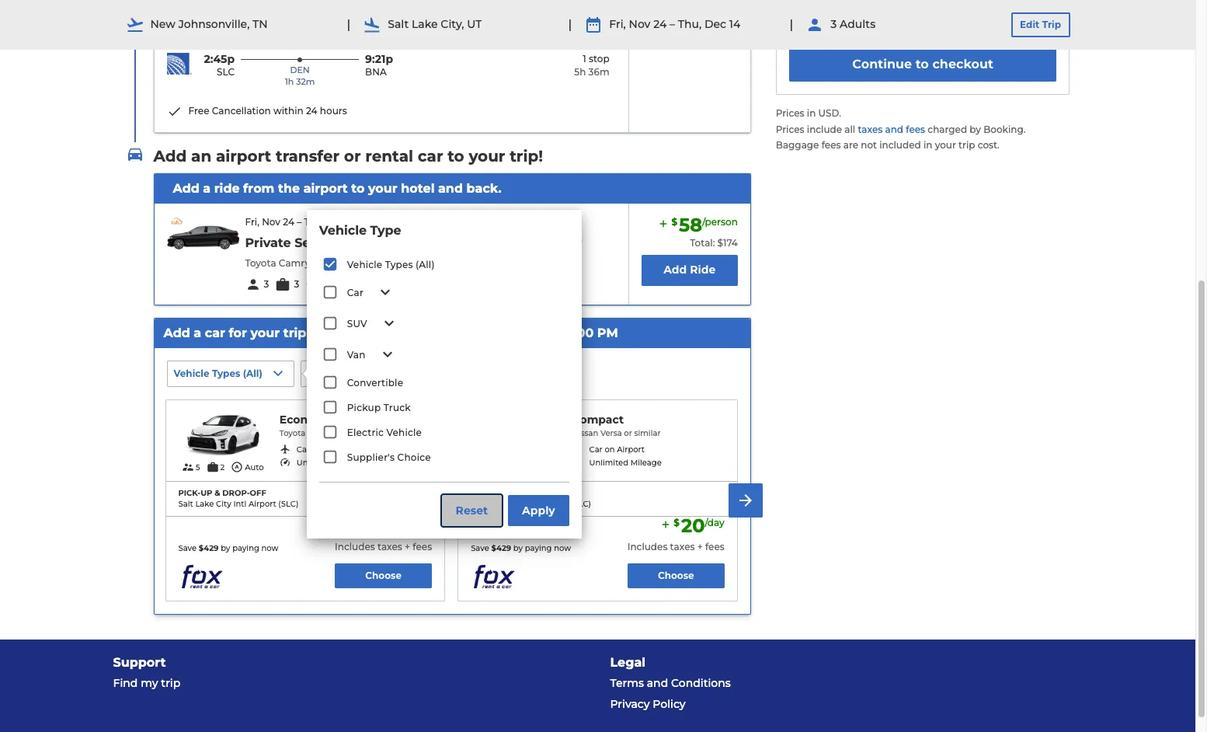 Task type: locate. For each thing, give the bounding box(es) containing it.
2 horizontal spatial dec
[[705, 17, 727, 31]]

1 vertical spatial fri,
[[245, 216, 259, 228]]

or inside economy toyota yaris or similar
[[328, 428, 336, 438]]

1 horizontal spatial thu,
[[491, 326, 519, 340]]

mileage for compact
[[631, 458, 662, 468]]

3 | from the left
[[790, 17, 794, 32]]

city up the pay now & save
[[509, 499, 524, 509]]

salt up 9:21p
[[388, 17, 409, 31]]

0 horizontal spatial cancellation
[[212, 105, 271, 117]]

up inside 'edit pick-up and drop-off' button
[[354, 368, 367, 379]]

edit for edit pick-up and drop-off
[[308, 368, 327, 379]]

& for save
[[215, 488, 220, 498]]

pay
[[477, 525, 493, 535]]

1 horizontal spatial dec
[[523, 326, 548, 340]]

0 vertical spatial in
[[807, 107, 816, 119]]

off inside button
[[419, 368, 433, 379]]

salt for car on airport
[[471, 499, 486, 509]]

vehicle up 10 min ride time
[[347, 259, 383, 270]]

up down the up to 2 pieces of luggage. icon
[[201, 488, 212, 498]]

car on airport
[[297, 444, 352, 455], [589, 444, 645, 455]]

0 horizontal spatial or
[[328, 428, 336, 438]]

0 vertical spatial cancellation
[[212, 105, 271, 117]]

0 horizontal spatial dec
[[327, 216, 346, 228]]

edit inside edit trip button
[[1020, 19, 1040, 30]]

2 similar from the left
[[634, 428, 661, 438]]

paying
[[232, 543, 259, 554], [525, 543, 552, 554]]

choose for car on airport
[[658, 570, 694, 581]]

now
[[495, 525, 516, 535]]

pick- down up to 5 people. icon
[[178, 488, 201, 498]]

fri, up van
[[345, 326, 365, 340]]

pick- up reset
[[471, 488, 493, 498]]

to right rental
[[448, 147, 464, 165]]

vehicle left (
[[174, 368, 209, 379]]

car down nissan
[[589, 444, 603, 455]]

0 horizontal spatial ride
[[214, 181, 240, 195]]

– inside fri, nov 24 – thu, dec 14 private sedan toyota camry
[[297, 216, 302, 228]]

& right now
[[518, 525, 524, 535]]

1 horizontal spatial includes
[[628, 541, 668, 553]]

0 vertical spatial nov
[[629, 17, 651, 31]]

off down 11:00 in the left top of the page
[[419, 368, 433, 379]]

1 vertical spatial ride
[[358, 278, 376, 289]]

salt down up to 5 people. icon
[[178, 499, 193, 509]]

choose button for toyota yaris
[[335, 563, 432, 588]]

& down 2
[[215, 488, 220, 498]]

1 429 from the left
[[204, 543, 219, 554]]

car left for
[[205, 326, 225, 340]]

24
[[654, 17, 667, 31], [306, 105, 318, 117], [283, 216, 294, 228], [397, 326, 413, 340]]

off for car on airport
[[543, 488, 559, 498]]

20
[[682, 515, 705, 537]]

2 horizontal spatial trip
[[959, 139, 976, 151]]

1 horizontal spatial 3
[[294, 278, 299, 289]]

2 on from the left
[[605, 444, 615, 455]]

compact nissan versa or similar
[[572, 413, 661, 438]]

thursday,
[[167, 14, 214, 26]]

continue to checkout
[[853, 57, 994, 72]]

3
[[831, 17, 837, 31], [264, 278, 269, 289], [294, 278, 299, 289]]

0 horizontal spatial trip
[[161, 676, 180, 690]]

trip left cost.
[[959, 139, 976, 151]]

baggage
[[776, 139, 819, 151]]

vehicle types (all)
[[347, 259, 435, 270]]

0 horizontal spatial 429
[[204, 543, 219, 554]]

intl down automatic transmission. image
[[233, 499, 247, 509]]

lake down 5
[[195, 499, 214, 509]]

unlimited mileage
[[297, 458, 369, 468], [589, 458, 662, 468]]

2 horizontal spatial nov
[[629, 17, 651, 31]]

0 horizontal spatial fri,
[[245, 216, 259, 228]]

1 mileage from the left
[[338, 458, 369, 468]]

truck
[[384, 402, 411, 413]]

10
[[324, 278, 334, 289]]

a left for
[[194, 326, 201, 340]]

unlimited down yaris in the left of the page
[[297, 458, 336, 468]]

from left the
[[243, 181, 275, 195]]

in
[[807, 107, 816, 119], [924, 139, 933, 151]]

1 vertical spatial edit
[[308, 368, 327, 379]]

1 horizontal spatial car
[[347, 287, 364, 298]]

supplier's choice
[[347, 451, 431, 463]]

1 paying from the left
[[232, 543, 259, 554]]

unlimited mileage down yaris in the left of the page
[[297, 458, 369, 468]]

vehicle for vehicle types ( all )
[[174, 368, 209, 379]]

0 horizontal spatial city
[[216, 499, 231, 509]]

similar right the versa at the bottom of the page
[[634, 428, 661, 438]]

1 horizontal spatial by
[[514, 543, 523, 554]]

save
[[526, 525, 547, 535], [178, 543, 197, 554], [471, 543, 489, 554]]

3 down the camry
[[294, 278, 299, 289]]

on down yaris in the left of the page
[[312, 444, 322, 455]]

2 horizontal spatial thu,
[[678, 17, 702, 31]]

1 horizontal spatial pm
[[597, 326, 618, 340]]

0 horizontal spatial thu,
[[304, 216, 324, 228]]

trip inside support find my trip
[[161, 676, 180, 690]]

1 vertical spatial economy
[[280, 413, 333, 427]]

1 horizontal spatial intl
[[526, 499, 539, 509]]

1 horizontal spatial salt
[[388, 17, 409, 31]]

0 vertical spatial car
[[418, 147, 443, 165]]

| for 3 adults
[[790, 17, 794, 32]]

salt lake city, ut
[[388, 17, 482, 31]]

electric
[[347, 427, 384, 438]]

2 horizontal spatial salt
[[471, 499, 486, 509]]

1 car on airport from the left
[[297, 444, 352, 455]]

types inside vehicle type dialog
[[385, 259, 413, 270]]

off up apply
[[543, 488, 559, 498]]

and inside the prices in usd. prices include all taxes and fees charged by booking . baggage fees are not included in your trip cost.
[[886, 123, 904, 135]]

1 prices from the top
[[776, 107, 805, 119]]

1 choose from the left
[[365, 570, 402, 581]]

find
[[113, 676, 138, 690]]

2 car on airport from the left
[[589, 444, 645, 455]]

0 horizontal spatial car
[[297, 444, 310, 455]]

0 horizontal spatial unlimited mileage
[[297, 458, 369, 468]]

car right 10
[[347, 287, 364, 298]]

5
[[196, 463, 200, 473]]

2 + from the left
[[698, 541, 703, 553]]

off
[[419, 368, 433, 379], [250, 488, 266, 498], [543, 488, 559, 498]]

0 horizontal spatial car on airport
[[297, 444, 352, 455]]

lake left city,
[[412, 17, 438, 31]]

city
[[216, 499, 231, 509], [509, 499, 524, 509]]

2 horizontal spatial &
[[518, 525, 524, 535]]

or right the versa at the bottom of the page
[[624, 428, 632, 438]]

3 left adults
[[831, 17, 837, 31]]

2 includes from the left
[[628, 541, 668, 553]]

type
[[370, 223, 402, 237]]

add for add a car for your trip from fri, nov 24 11:00 pm to thu, dec 14 1:00 pm
[[164, 326, 190, 340]]

add up vehicle types ( all )
[[164, 326, 190, 340]]

2 mileage from the left
[[631, 458, 662, 468]]

0 vertical spatial economy
[[239, 33, 284, 45]]

2
[[220, 463, 225, 473]]

1 horizontal spatial on
[[605, 444, 615, 455]]

and up policy
[[647, 676, 668, 690]]

from
[[243, 181, 275, 195], [310, 326, 341, 340]]

/person
[[703, 216, 738, 227]]

up for pay now & save
[[493, 488, 505, 498]]

trip right for
[[283, 326, 306, 340]]

2 pick-up & drop-off salt lake city intl airport (slc) from the left
[[471, 488, 591, 509]]

in left usd. on the right of the page
[[807, 107, 816, 119]]

2 (slc) from the left
[[571, 499, 591, 509]]

pm right 11:00 in the left top of the page
[[450, 326, 471, 340]]

add left an
[[153, 147, 187, 165]]

edit pick-up and drop-off button
[[301, 361, 440, 387]]

and inside legal terms and conditions privacy policy
[[647, 676, 668, 690]]

2 horizontal spatial drop-
[[515, 488, 543, 498]]

& up the pay now & save
[[507, 488, 513, 498]]

transfer
[[276, 147, 340, 165]]

pick-up & drop-off salt lake city intl airport (slc)
[[178, 488, 299, 509], [471, 488, 591, 509]]

pick-up & drop-off salt lake city intl airport (slc) down automatic transmission. image
[[178, 488, 299, 509]]

2 city from the left
[[509, 499, 524, 509]]

thu, inside fri, nov 24 – thu, dec 14 private sedan toyota camry
[[304, 216, 324, 228]]

1 horizontal spatial toyota
[[280, 428, 306, 438]]

choose button for car on airport
[[628, 563, 725, 588]]

mileage down 'compact nissan versa or similar'
[[631, 458, 662, 468]]

supplier's
[[347, 451, 395, 463]]

car on airport down the versa at the bottom of the page
[[589, 444, 645, 455]]

$ inside $ 58 /person
[[672, 216, 678, 227]]

up
[[354, 368, 367, 379], [201, 488, 212, 498], [493, 488, 505, 498]]

$
[[672, 216, 678, 227], [674, 517, 680, 528], [199, 543, 204, 554], [492, 543, 497, 554]]

to right 11:00 in the left top of the page
[[475, 326, 488, 340]]

1 unlimited mileage from the left
[[297, 458, 369, 468]]

dec for fri, nov 24 – thu, dec 14
[[705, 17, 727, 31]]

0 vertical spatial –
[[670, 17, 675, 31]]

types left (
[[212, 368, 240, 379]]

1 horizontal spatial from
[[310, 326, 341, 340]]

or for compact
[[624, 428, 632, 438]]

drop- up truck
[[391, 368, 419, 379]]

1 choose button from the left
[[335, 563, 432, 588]]

0 horizontal spatial up
[[201, 488, 212, 498]]

1 horizontal spatial (slc)
[[571, 499, 591, 509]]

or up add a ride from the airport to your hotel and back.
[[344, 147, 361, 165]]

0 horizontal spatial |
[[347, 17, 351, 32]]

drop- down automatic transmission. image
[[223, 488, 250, 498]]

0 horizontal spatial –
[[297, 216, 302, 228]]

unlimited mileage down the versa at the bottom of the page
[[589, 458, 662, 468]]

ride for a
[[214, 181, 240, 195]]

free down back.
[[500, 233, 521, 244]]

all
[[845, 123, 856, 135]]

your down charged
[[935, 139, 956, 151]]

by
[[970, 123, 981, 135], [221, 543, 230, 554], [514, 543, 523, 554]]

nov
[[629, 17, 651, 31], [262, 216, 281, 228], [368, 326, 394, 340]]

0 vertical spatial toyota
[[245, 257, 276, 269]]

1 horizontal spatial in
[[924, 139, 933, 151]]

0 horizontal spatial paying
[[232, 543, 259, 554]]

fri, nov 24 – thu, dec 14
[[609, 17, 741, 31]]

1 horizontal spatial 429
[[497, 543, 511, 554]]

$ 20 /day
[[674, 515, 725, 537]]

off down auto
[[250, 488, 266, 498]]

edit inside 'edit pick-up and drop-off' button
[[308, 368, 327, 379]]

1 horizontal spatial choose
[[658, 570, 694, 581]]

2 horizontal spatial up
[[493, 488, 505, 498]]

car
[[418, 147, 443, 165], [205, 326, 225, 340]]

2 unlimited from the left
[[589, 458, 629, 468]]

toyota down private
[[245, 257, 276, 269]]

fri, up stop
[[609, 17, 626, 31]]

toyota inside economy toyota yaris or similar
[[280, 428, 306, 438]]

trip right the my on the left bottom
[[161, 676, 180, 690]]

by inside the prices in usd. prices include all taxes and fees charged by booking . baggage fees are not included in your trip cost.
[[970, 123, 981, 135]]

your inside the prices in usd. prices include all taxes and fees charged by booking . baggage fees are not included in your trip cost.
[[935, 139, 956, 151]]

similar inside 'compact nissan versa or similar'
[[634, 428, 661, 438]]

24 inside fri, nov 24 – thu, dec 14 private sedan toyota camry
[[283, 216, 294, 228]]

unlimited for compact
[[589, 458, 629, 468]]

up up now
[[493, 488, 505, 498]]

1 vertical spatial –
[[297, 216, 302, 228]]

include
[[807, 123, 842, 135]]

or
[[344, 147, 361, 165], [328, 428, 336, 438], [624, 428, 632, 438]]

0 horizontal spatial free
[[188, 105, 209, 117]]

drop- up apply
[[515, 488, 543, 498]]

support find my trip
[[113, 655, 180, 690]]

1 vertical spatial dec
[[327, 216, 346, 228]]

edit for edit trip
[[1020, 19, 1040, 30]]

0 horizontal spatial nov
[[262, 216, 281, 228]]

1 similar from the left
[[338, 428, 365, 438]]

nov inside fri, nov 24 – thu, dec 14 private sedan toyota camry
[[262, 216, 281, 228]]

1 horizontal spatial +
[[698, 541, 703, 553]]

city for save
[[216, 499, 231, 509]]

add for add ride
[[664, 263, 687, 277]]

thursday, december 14 united airlines economy
[[167, 14, 284, 45]]

1 intl from the left
[[233, 499, 247, 509]]

pick- inside button
[[330, 368, 354, 379]]

2 vertical spatial trip
[[161, 676, 180, 690]]

1 horizontal spatial cancellation
[[524, 233, 583, 244]]

0 horizontal spatial pm
[[450, 326, 471, 340]]

legal
[[610, 655, 646, 670]]

free for free cancellation within 24 hours
[[188, 105, 209, 117]]

1 horizontal spatial similar
[[634, 428, 661, 438]]

1 unlimited from the left
[[297, 458, 336, 468]]

add inside button
[[664, 263, 687, 277]]

(slc) for toyota yaris
[[278, 499, 299, 509]]

add down an
[[173, 181, 200, 195]]

fri,
[[609, 17, 626, 31], [245, 216, 259, 228], [345, 326, 365, 340]]

0 horizontal spatial mileage
[[338, 458, 369, 468]]

0 horizontal spatial drop-
[[223, 488, 250, 498]]

on down the versa at the bottom of the page
[[605, 444, 615, 455]]

see
[[964, 7, 984, 21]]

sedan
[[295, 235, 335, 250]]

0 horizontal spatial a
[[194, 326, 201, 340]]

continue to checkout button
[[789, 48, 1057, 81]]

– for fri, nov 24 – thu, dec 14
[[670, 17, 675, 31]]

vehicle down add a ride from the airport to your hotel and back.
[[319, 223, 367, 237]]

from left suv
[[310, 326, 341, 340]]

usd.
[[819, 107, 841, 119]]

my
[[141, 676, 158, 690]]

types
[[385, 259, 413, 270], [212, 368, 240, 379]]

1 city from the left
[[216, 499, 231, 509]]

trip
[[959, 139, 976, 151], [283, 326, 306, 340], [161, 676, 180, 690]]

0 horizontal spatial airport
[[216, 147, 271, 165]]

2 horizontal spatial taxes
[[858, 123, 883, 135]]

1 pick-up & drop-off salt lake city intl airport (slc) from the left
[[178, 488, 299, 509]]

0 horizontal spatial choose button
[[335, 563, 432, 588]]

drop- for save
[[223, 488, 250, 498]]

1 pm from the left
[[450, 326, 471, 340]]

car on airport for compact
[[589, 444, 645, 455]]

pm
[[450, 326, 471, 340], [597, 326, 618, 340]]

pm right 1:00
[[597, 326, 618, 340]]

car down yaris in the left of the page
[[297, 444, 310, 455]]

0 horizontal spatial intl
[[233, 499, 247, 509]]

1 horizontal spatial pick-
[[330, 368, 354, 379]]

0 horizontal spatial pick-up & drop-off salt lake city intl airport (slc)
[[178, 488, 299, 509]]

1 horizontal spatial ride
[[358, 278, 376, 289]]

1
[[583, 53, 587, 64]]

or inside 'compact nissan versa or similar'
[[624, 428, 632, 438]]

2 choose from the left
[[658, 570, 694, 581]]

1 vertical spatial airport
[[304, 181, 348, 195]]

terms and conditions link
[[610, 673, 1083, 694]]

intl for save
[[233, 499, 247, 509]]

charged
[[928, 123, 968, 135]]

0 horizontal spatial unlimited
[[297, 458, 336, 468]]

toyota left yaris in the left of the page
[[280, 428, 306, 438]]

total:
[[690, 237, 715, 249]]

2 | from the left
[[568, 17, 572, 32]]

2 horizontal spatial off
[[543, 488, 559, 498]]

2 horizontal spatial or
[[624, 428, 632, 438]]

car on airport down yaris in the left of the page
[[297, 444, 352, 455]]

fri, up private
[[245, 216, 259, 228]]

find my trip link
[[113, 673, 586, 694]]

types for (
[[212, 368, 240, 379]]

2 horizontal spatial |
[[790, 17, 794, 32]]

intl up the pay now & save
[[526, 499, 539, 509]]

are
[[844, 139, 859, 151]]

2 unlimited mileage from the left
[[589, 458, 662, 468]]

car
[[347, 287, 364, 298], [297, 444, 310, 455], [589, 444, 603, 455]]

free up an
[[188, 105, 209, 117]]

airport right the
[[304, 181, 348, 195]]

1 horizontal spatial up
[[354, 368, 367, 379]]

lake up now
[[488, 499, 507, 509]]

1 (slc) from the left
[[278, 499, 299, 509]]

free
[[188, 105, 209, 117], [500, 233, 521, 244]]

fri, inside fri, nov 24 – thu, dec 14 private sedan toyota camry
[[245, 216, 259, 228]]

& for pay now & save
[[507, 488, 513, 498]]

and up included
[[886, 123, 904, 135]]

ride right 'min' on the top of the page
[[358, 278, 376, 289]]

edit up economy toyota yaris or similar
[[308, 368, 327, 379]]

stop
[[589, 53, 610, 64]]

suv
[[347, 318, 367, 329]]

types up time at the top
[[385, 259, 413, 270]]

a down an
[[203, 181, 211, 195]]

and up pickup truck
[[370, 368, 389, 379]]

pick- for save
[[178, 488, 201, 498]]

2 intl from the left
[[526, 499, 539, 509]]

1 horizontal spatial taxes
[[670, 541, 695, 553]]

free cancellation within 24 hours
[[188, 105, 347, 117]]

1 horizontal spatial paying
[[525, 543, 552, 554]]

in down charged
[[924, 139, 933, 151]]

car for compact
[[589, 444, 603, 455]]

1h
[[285, 76, 294, 87]]

1 horizontal spatial |
[[568, 17, 572, 32]]

1 vertical spatial nov
[[262, 216, 281, 228]]

add left ride
[[664, 263, 687, 277]]

fri, nov 24 – thu, dec 14 private sedan toyota camry
[[245, 216, 358, 269]]

to right continue
[[916, 57, 929, 72]]

vehicle for vehicle types (all)
[[347, 259, 383, 270]]

car for economy
[[297, 444, 310, 455]]

or right yaris in the left of the page
[[328, 428, 336, 438]]

1 vertical spatial cancellation
[[524, 233, 583, 244]]

1 horizontal spatial city
[[509, 499, 524, 509]]

2 choose button from the left
[[628, 563, 725, 588]]

0 vertical spatial a
[[203, 181, 211, 195]]

free for free cancellation
[[500, 233, 521, 244]]

1 save $ 429 by paying now from the left
[[178, 543, 279, 554]]

unlimited for economy
[[297, 458, 336, 468]]

city for pay now & save
[[509, 499, 524, 509]]

car up hotel
[[418, 147, 443, 165]]

dec
[[705, 17, 727, 31], [327, 216, 346, 228], [523, 326, 548, 340]]

economy down the "tn"
[[239, 33, 284, 45]]

1 | from the left
[[347, 17, 351, 32]]

similar down pickup
[[338, 428, 365, 438]]

1 vertical spatial free
[[500, 233, 521, 244]]

unlimited down the versa at the bottom of the page
[[589, 458, 629, 468]]

up for save
[[201, 488, 212, 498]]

city down 2
[[216, 499, 231, 509]]

free cancellation
[[500, 233, 583, 244]]

up down van
[[354, 368, 367, 379]]

0 vertical spatial edit
[[1020, 19, 1040, 30]]

dec inside fri, nov 24 – thu, dec 14 private sedan toyota camry
[[327, 216, 346, 228]]

1 vertical spatial thu,
[[304, 216, 324, 228]]

1 horizontal spatial lake
[[412, 17, 438, 31]]

1 horizontal spatial a
[[203, 181, 211, 195]]

mileage
[[338, 458, 369, 468], [631, 458, 662, 468]]

for
[[229, 326, 247, 340]]

economy up yaris in the left of the page
[[280, 413, 333, 427]]

1 vertical spatial types
[[212, 368, 240, 379]]

salt up pay
[[471, 499, 486, 509]]

2 now from the left
[[554, 543, 571, 554]]

0 horizontal spatial car
[[205, 326, 225, 340]]

pick-
[[330, 368, 354, 379], [178, 488, 201, 498], [471, 488, 493, 498]]

unlimited mileage for economy
[[297, 458, 369, 468]]

1 on from the left
[[312, 444, 322, 455]]

fri, for fri, nov 24 – thu, dec 14
[[609, 17, 626, 31]]

3 down private
[[264, 278, 269, 289]]

within
[[273, 105, 304, 117]]

0 horizontal spatial includes
[[335, 541, 375, 553]]

pick- down van
[[330, 368, 354, 379]]

vehicle down truck
[[387, 427, 422, 438]]

pick-up & drop-off salt lake city intl airport (slc) up the pay now & save
[[471, 488, 591, 509]]

and inside button
[[370, 368, 389, 379]]

0 horizontal spatial types
[[212, 368, 240, 379]]

ride left the
[[214, 181, 240, 195]]

add
[[153, 147, 187, 165], [173, 181, 200, 195], [664, 263, 687, 277], [164, 326, 190, 340]]

now
[[262, 543, 279, 554], [554, 543, 571, 554]]

edit trip button
[[1011, 12, 1070, 37]]

similar inside economy toyota yaris or similar
[[338, 428, 365, 438]]

airport right an
[[216, 147, 271, 165]]

0 horizontal spatial in
[[807, 107, 816, 119]]

unlimited mileage for compact
[[589, 458, 662, 468]]



Task type: describe. For each thing, give the bounding box(es) containing it.
support
[[113, 655, 166, 670]]

nov for fri, nov 24 – thu, dec 14
[[629, 17, 651, 31]]

0 horizontal spatial taxes
[[378, 541, 402, 553]]

1 horizontal spatial nov
[[368, 326, 394, 340]]

1 includes taxes + fees from the left
[[335, 541, 432, 553]]

14 inside fri, nov 24 – thu, dec 14 private sedan toyota camry
[[348, 216, 358, 228]]

apply button
[[508, 495, 569, 526]]

pickup truck
[[347, 402, 411, 413]]

taxes inside the prices in usd. prices include all taxes and fees charged by booking . baggage fees are not included in your trip cost.
[[858, 123, 883, 135]]

| for fri, nov 24 – thu, dec 14
[[568, 17, 572, 32]]

adults
[[840, 17, 876, 31]]

trip!
[[510, 147, 543, 165]]

see if you qualify
[[964, 7, 1057, 21]]

pickup
[[347, 402, 381, 413]]

up to 2 pieces of luggage. image
[[206, 461, 219, 473]]

32m
[[296, 76, 315, 87]]

checkout
[[933, 57, 994, 72]]

1 horizontal spatial save
[[471, 543, 489, 554]]

add for add an airport transfer or rental car to your trip!
[[153, 147, 187, 165]]

1 vertical spatial trip
[[283, 326, 306, 340]]

choose for toyota yaris
[[365, 570, 402, 581]]

| for salt lake city, ut
[[347, 17, 351, 32]]

airport down the versa at the bottom of the page
[[617, 444, 645, 455]]

2 prices from the top
[[776, 123, 805, 135]]

similar for economy
[[338, 428, 365, 438]]

add ride button
[[642, 255, 738, 286]]

up to 5 people. image
[[182, 461, 194, 473]]

nissan
[[572, 428, 599, 438]]

2 vertical spatial dec
[[523, 326, 548, 340]]

see if you qualify link
[[777, 7, 1057, 22]]

5h
[[575, 66, 586, 77]]

58
[[679, 214, 703, 236]]

min
[[336, 278, 355, 289]]

nov for fri, nov 24 – thu, dec 14 private sedan toyota camry
[[262, 216, 281, 228]]

back.
[[467, 181, 502, 195]]

the
[[278, 181, 300, 195]]

1 horizontal spatial car
[[418, 147, 443, 165]]

reset
[[456, 503, 488, 517]]

automatic transmission. image
[[231, 461, 243, 473]]

1 includes from the left
[[335, 541, 375, 553]]

(slc) for car on airport
[[571, 499, 591, 509]]

cancellation for free cancellation
[[524, 233, 583, 244]]

2:45p slc
[[204, 52, 235, 78]]

on for compact
[[605, 444, 615, 455]]

add ride
[[664, 263, 716, 277]]

toyota inside fri, nov 24 – thu, dec 14 private sedan toyota camry
[[245, 257, 276, 269]]

legal terms and conditions privacy policy
[[610, 655, 731, 711]]

conditions
[[671, 676, 731, 690]]

0 horizontal spatial by
[[221, 543, 230, 554]]

privacy
[[610, 697, 650, 711]]

ride
[[690, 263, 716, 277]]

on for economy
[[312, 444, 322, 455]]

2 vertical spatial thu,
[[491, 326, 519, 340]]

9:21p
[[365, 52, 393, 66]]

2 includes taxes + fees from the left
[[628, 541, 725, 553]]

and right hotel
[[438, 181, 463, 195]]

2 paying from the left
[[525, 543, 552, 554]]

mileage for economy
[[338, 458, 369, 468]]

car inside vehicle type dialog
[[347, 287, 364, 298]]

your right for
[[251, 326, 280, 340]]

1 now from the left
[[262, 543, 279, 554]]

$ inside $ 20 /day
[[674, 517, 680, 528]]

vehicle type dialog
[[301, 203, 588, 545]]

lake for toyota yaris
[[195, 499, 214, 509]]

2 vertical spatial fri,
[[345, 326, 365, 340]]

terms
[[610, 676, 644, 690]]

pick-up & drop-off salt lake city intl airport (slc) for save
[[178, 488, 299, 509]]

or for economy
[[328, 428, 336, 438]]

trip inside the prices in usd. prices include all taxes and fees charged by booking . baggage fees are not included in your trip cost.
[[959, 139, 976, 151]]

new
[[150, 17, 176, 31]]

lake for car on airport
[[488, 499, 507, 509]]

yaris
[[308, 428, 326, 438]]

a for ride
[[203, 181, 211, 195]]

similar for compact
[[634, 428, 661, 438]]

2 429 from the left
[[497, 543, 511, 554]]

cars image
[[125, 145, 144, 164]]

0 horizontal spatial save
[[178, 543, 197, 554]]

edit trip
[[1020, 19, 1061, 30]]

hours
[[320, 105, 347, 117]]

continue
[[853, 57, 912, 72]]

drop- for pay now & save
[[515, 488, 543, 498]]

off for toyota yaris
[[250, 488, 266, 498]]

your down rental
[[368, 181, 398, 195]]

dec for fri, nov 24 – thu, dec 14 private sedan toyota camry
[[327, 216, 346, 228]]

economy inside thursday, december 14 united airlines economy
[[239, 33, 284, 45]]

1 vertical spatial from
[[310, 326, 341, 340]]

1 vertical spatial in
[[924, 139, 933, 151]]

2:45p
[[204, 52, 235, 66]]

(
[[243, 368, 246, 379]]

airport down yaris in the left of the page
[[325, 444, 352, 455]]

.
[[1024, 123, 1026, 135]]

10 min ride time
[[324, 278, 401, 289]]

new johnsonville, tn
[[150, 17, 268, 31]]

to inside button
[[916, 57, 929, 72]]

united airlines-image image
[[167, 53, 192, 75]]

not
[[861, 139, 877, 151]]

convertible
[[347, 377, 403, 389]]

slc
[[217, 66, 235, 78]]

types for (all)
[[385, 259, 413, 270]]

you
[[997, 7, 1017, 21]]

a for car
[[194, 326, 201, 340]]

pick-up & drop-off salt lake city intl airport (slc) for pay now & save
[[471, 488, 591, 509]]

den
[[290, 64, 310, 75]]

add for add a ride from the airport to your hotel and back.
[[173, 181, 200, 195]]

2 pm from the left
[[597, 326, 618, 340]]

trip
[[1043, 19, 1061, 30]]

/day
[[705, 517, 725, 528]]

december
[[217, 14, 268, 26]]

thu, for fri, nov 24 – thu, dec 14
[[678, 17, 702, 31]]

pay now & save
[[477, 525, 547, 535]]

fri, for fri, nov 24 – thu, dec 14 private sedan toyota camry
[[245, 216, 259, 228]]

– for fri, nov 24 – thu, dec 14 private sedan toyota camry
[[297, 216, 302, 228]]

reset button
[[442, 495, 502, 526]]

rental
[[365, 147, 414, 165]]

36m
[[589, 66, 610, 77]]

)
[[259, 368, 262, 379]]

0 vertical spatial from
[[243, 181, 275, 195]]

cost.
[[978, 139, 1000, 151]]

2 horizontal spatial 3
[[831, 17, 837, 31]]

vehicle for vehicle type
[[319, 223, 367, 237]]

total: $174
[[690, 237, 738, 249]]

$ 58 /person
[[672, 214, 738, 236]]

to down add an airport transfer or rental car to your trip!
[[351, 181, 365, 195]]

(all)
[[416, 259, 435, 270]]

van
[[347, 349, 366, 361]]

economy image
[[178, 413, 267, 458]]

2 horizontal spatial save
[[526, 525, 547, 535]]

electric vehicle
[[347, 427, 422, 438]]

intl for pay now & save
[[526, 499, 539, 509]]

vehicle types ( all )
[[174, 368, 262, 379]]

1 + from the left
[[405, 541, 410, 553]]

drop- inside 'edit pick-up and drop-off' button
[[391, 368, 419, 379]]

apply
[[522, 503, 555, 517]]

versa
[[601, 428, 622, 438]]

3 adults
[[831, 17, 876, 31]]

prices in usd. prices include all taxes and fees charged by booking . baggage fees are not included in your trip cost.
[[776, 107, 1026, 151]]

hotel
[[401, 181, 435, 195]]

car on airport for economy
[[297, 444, 352, 455]]

14 inside thursday, december 14 united airlines economy
[[270, 14, 281, 26]]

johnsonville,
[[178, 17, 250, 31]]

salt for toyota yaris
[[178, 499, 193, 509]]

economy inside economy toyota yaris or similar
[[280, 413, 333, 427]]

thu, for fri, nov 24 – thu, dec 14 private sedan toyota camry
[[304, 216, 324, 228]]

airport up the pay now & save
[[541, 499, 569, 509]]

airlines
[[201, 33, 236, 45]]

private
[[245, 235, 291, 250]]

airport down auto
[[249, 499, 276, 509]]

den 1h 32m
[[285, 64, 315, 87]]

1:00
[[569, 326, 594, 340]]

bna
[[365, 66, 387, 78]]

ride for min
[[358, 278, 376, 289]]

economy toyota yaris or similar
[[280, 413, 365, 438]]

privacy policy link
[[610, 694, 1083, 715]]

your up back.
[[469, 147, 505, 165]]

if
[[987, 7, 994, 21]]

choice
[[398, 451, 431, 463]]

1 horizontal spatial or
[[344, 147, 361, 165]]

booking
[[984, 123, 1024, 135]]

pick- for pay now & save
[[471, 488, 493, 498]]

qualify
[[1020, 7, 1057, 21]]

0 horizontal spatial 3
[[264, 278, 269, 289]]

cancellation for free cancellation within 24 hours
[[212, 105, 271, 117]]

an
[[191, 147, 212, 165]]

1 vertical spatial car
[[205, 326, 225, 340]]

2 save $ 429 by paying now from the left
[[471, 543, 571, 554]]



Task type: vqa. For each thing, say whether or not it's contained in the screenshot.
United
yes



